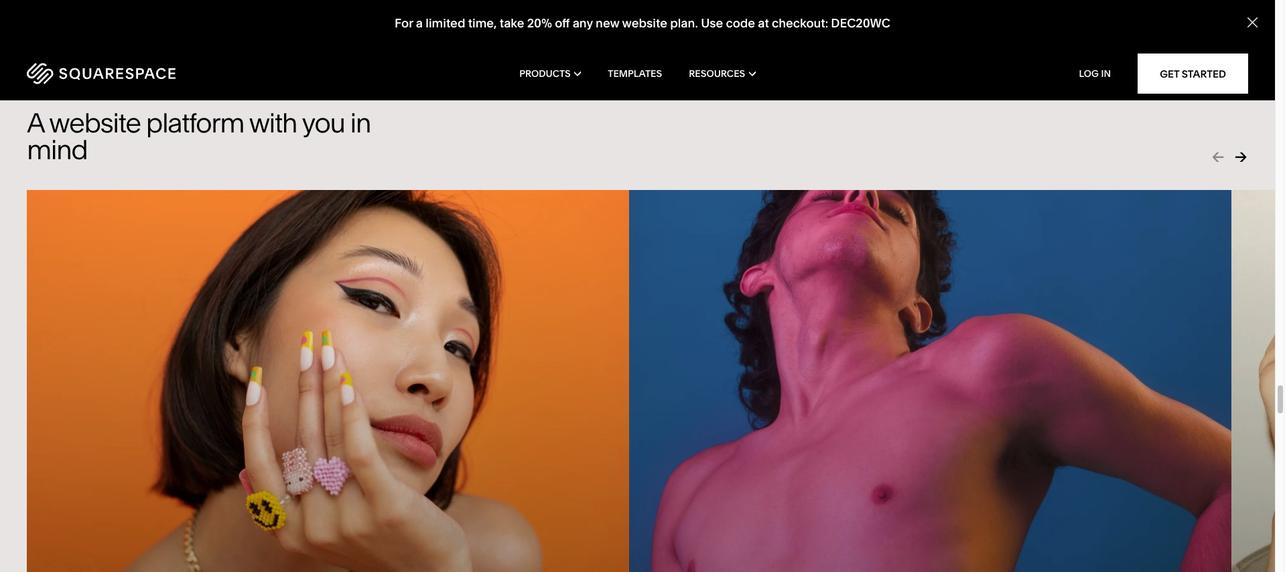 Task type: locate. For each thing, give the bounding box(es) containing it.
website
[[622, 16, 667, 31], [49, 107, 141, 139]]

website down squarespace logo
[[49, 107, 141, 139]]

squarespace logo image
[[27, 63, 176, 84]]

platform
[[146, 107, 244, 139]]

any
[[573, 16, 593, 31]]

limited
[[426, 16, 465, 31]]

0 horizontal spatial website
[[49, 107, 141, 139]]

templates
[[608, 68, 662, 80]]

checkout:
[[772, 16, 828, 31]]

0 vertical spatial website
[[622, 16, 667, 31]]

→ button
[[1234, 148, 1248, 167]]

for
[[395, 16, 413, 31]]

website right "new"
[[622, 16, 667, 31]]

log
[[1079, 68, 1099, 80]]

take
[[500, 16, 524, 31]]

at
[[758, 16, 769, 31]]

products
[[519, 68, 571, 80]]

→
[[1235, 148, 1247, 166]]

in
[[1101, 68, 1111, 80]]

started
[[1182, 67, 1226, 80]]

resources button
[[689, 47, 756, 101]]

new
[[596, 16, 620, 31]]

1 vertical spatial website
[[49, 107, 141, 139]]

1 horizontal spatial website
[[622, 16, 667, 31]]



Task type: describe. For each thing, give the bounding box(es) containing it.
get started
[[1160, 67, 1226, 80]]

plan.
[[670, 16, 698, 31]]

a shirtless person doing yoga with closed eyes, bathed in pinkish light against a blue background. image
[[629, 190, 1232, 573]]

a website platform with you in mind
[[27, 107, 371, 166]]

log             in link
[[1079, 68, 1111, 80]]

with
[[249, 107, 297, 139]]

products button
[[519, 47, 581, 101]]

mind
[[27, 133, 87, 166]]

a
[[27, 107, 44, 139]]

for a limited time, take 20% off any new website plan. use code at checkout: dec20wc
[[395, 16, 891, 31]]

templates link
[[608, 47, 662, 101]]

← button
[[1211, 148, 1226, 167]]

get started link
[[1138, 54, 1248, 94]]

log             in
[[1079, 68, 1111, 80]]

code
[[726, 16, 755, 31]]

get
[[1160, 67, 1180, 80]]

a woman with dark hair and unique jewelry in front of an orange background. image
[[12, 179, 644, 573]]

a
[[416, 16, 423, 31]]

←
[[1212, 148, 1224, 166]]

resources
[[689, 68, 745, 80]]

you
[[302, 107, 345, 139]]

squarespace logo link
[[27, 63, 271, 84]]

time,
[[468, 16, 497, 31]]

dec20wc
[[831, 16, 891, 31]]

a woman with brown hair using an old camera in front of a grey wall, wearing an olive shirt. image
[[1232, 190, 1285, 573]]

20%
[[527, 16, 552, 31]]

website inside a website platform with you in mind
[[49, 107, 141, 139]]

use
[[701, 16, 723, 31]]

in
[[350, 107, 371, 139]]

off
[[555, 16, 570, 31]]



Task type: vqa. For each thing, say whether or not it's contained in the screenshot.
THE A WOMAN WITH BROWN HAIR USING AN OLD CAMERA IN FRONT OF A GREY WALL, WEARING AN OLIVE SHIRT. image
yes



